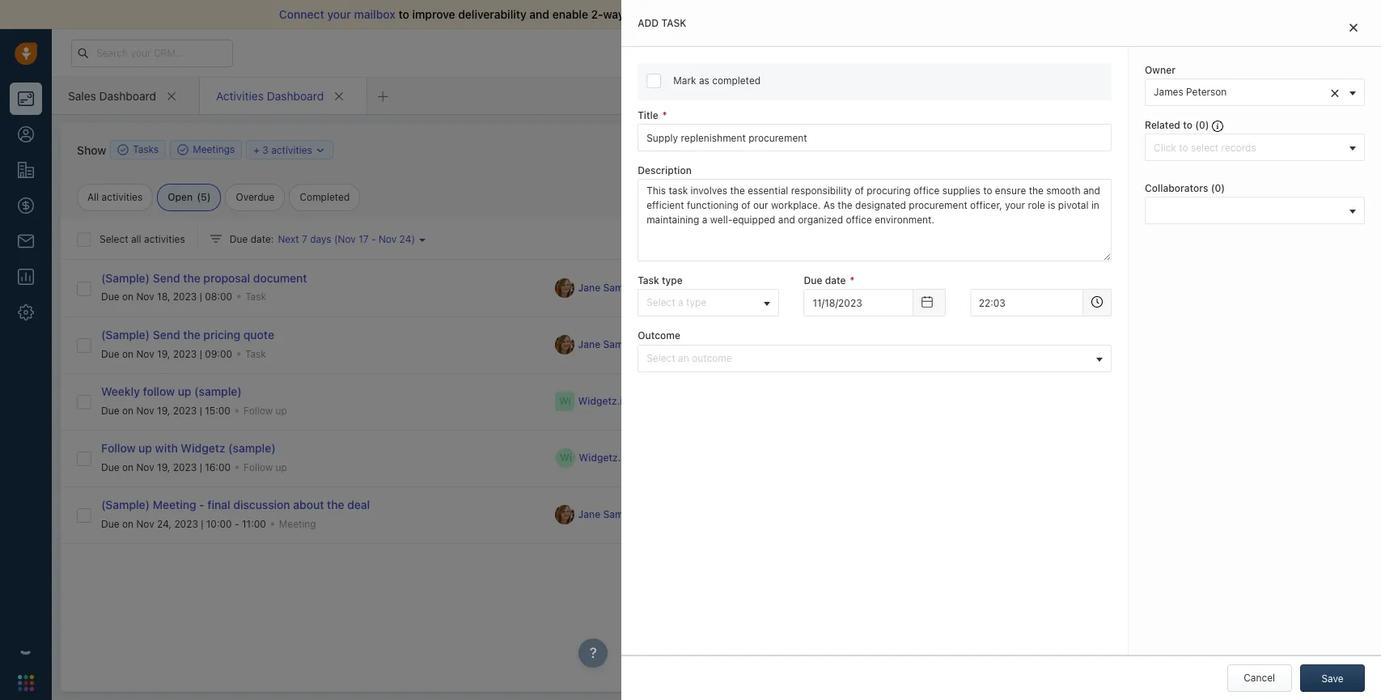 Task type: locate. For each thing, give the bounding box(es) containing it.
3 jane sampleton (sample) link from the top
[[578, 508, 698, 522]]

2023 down follow up with widgetz (sample)
[[173, 461, 197, 473]]

add task inside × tab panel
[[638, 17, 687, 29]]

5 on from the top
[[122, 518, 134, 530]]

1 horizontal spatial calendar
[[1135, 205, 1176, 218]]

1 send from the top
[[153, 271, 180, 285]]

| left 15:00 on the bottom of the page
[[200, 404, 202, 416]]

calendar up teams
[[1135, 205, 1176, 218]]

(sample) send the pricing quote
[[101, 328, 274, 342]]

2 horizontal spatial -
[[371, 233, 376, 245]]

weekly follow up (sample) link
[[101, 385, 242, 399]]

mark down -- text field
[[846, 338, 869, 350]]

1 vertical spatial (sample)
[[101, 328, 150, 342]]

+
[[254, 144, 260, 156], [1126, 205, 1132, 218]]

0 horizontal spatial add task
[[638, 17, 687, 29]]

select
[[100, 233, 128, 245], [647, 297, 676, 309], [647, 352, 676, 364]]

follow for weekly follow up (sample)
[[243, 404, 273, 416]]

office 365
[[1016, 256, 1065, 268]]

related
[[1145, 119, 1181, 131]]

0 horizontal spatial activities
[[102, 191, 143, 203]]

1 vertical spatial mark complete
[[846, 338, 914, 350]]

0 vertical spatial sampleton
[[603, 282, 653, 294]]

19, down follow
[[157, 404, 170, 416]]

2 horizontal spatial activities
[[271, 144, 312, 156]]

+1 up outcome
[[711, 338, 721, 350]]

+1 right task type
[[711, 281, 721, 294]]

0 vertical spatial type
[[662, 275, 683, 287]]

(sample)
[[101, 271, 150, 285], [101, 328, 150, 342], [101, 498, 150, 512]]

3 19, from the top
[[157, 461, 170, 473]]

2023 for pricing
[[173, 348, 197, 360]]

0 vertical spatial task
[[638, 275, 659, 287]]

the left 'deal'
[[327, 498, 344, 512]]

×
[[1331, 83, 1340, 101]]

open ( 5 )
[[168, 191, 211, 203]]

add task inside button
[[716, 143, 756, 155]]

1 +1 from the top
[[711, 281, 721, 294]]

0 horizontal spatial 0
[[1199, 119, 1206, 131]]

up up discussion
[[276, 461, 287, 473]]

task down the completed
[[737, 143, 756, 155]]

2 mark complete from the top
[[846, 338, 914, 350]]

1 dashboard from the left
[[99, 89, 156, 102]]

1 horizontal spatial to
[[1183, 119, 1193, 131]]

to right mailbox
[[399, 7, 409, 21]]

view
[[872, 195, 895, 208]]

connect your mailbox to improve deliverability and enable 2-way sync of email conversations.
[[279, 7, 779, 21]]

send
[[153, 271, 180, 285], [153, 328, 180, 342]]

2 vertical spatial -
[[235, 518, 239, 530]]

show
[[77, 143, 106, 157]]

1 vertical spatial send
[[153, 328, 180, 342]]

Title text field
[[638, 124, 1112, 151]]

send up due on nov 18, 2023 | 08:00
[[153, 271, 180, 285]]

2 mark complete button from the top
[[822, 331, 923, 359]]

collaborators
[[1145, 182, 1209, 194]]

2 complete from the top
[[872, 338, 914, 350]]

(sample) up 'due on nov 19, 2023 | 09:00'
[[101, 328, 150, 342]]

0 horizontal spatial 17
[[359, 233, 369, 245]]

2023
[[173, 291, 197, 303], [173, 348, 197, 360], [173, 404, 197, 416], [173, 461, 197, 473], [174, 518, 198, 530]]

17 down today
[[996, 315, 1007, 329]]

1 vertical spatial task
[[245, 291, 266, 303]]

19, down the (sample) send the pricing quote link
[[157, 348, 170, 360]]

outcome
[[692, 352, 732, 364]]

| for pricing
[[200, 348, 202, 360]]

due
[[230, 233, 248, 245], [804, 275, 823, 287], [101, 291, 119, 303], [101, 348, 119, 360], [101, 404, 119, 416], [101, 461, 119, 473], [101, 518, 119, 530]]

on down weekly
[[122, 404, 134, 416]]

1 horizontal spatial meeting
[[279, 518, 316, 530]]

1 horizontal spatial +
[[1126, 205, 1132, 218]]

task down the "quote"
[[245, 348, 266, 360]]

connect left your
[[279, 7, 324, 21]]

0 vertical spatial add task
[[638, 17, 687, 29]]

| left 16:00
[[200, 461, 202, 473]]

1 vertical spatial sampleton
[[603, 339, 653, 351]]

1 horizontal spatial type
[[686, 297, 707, 309]]

0 horizontal spatial type
[[662, 275, 683, 287]]

4 on from the top
[[122, 461, 134, 473]]

24,
[[157, 518, 172, 530]]

select for select an outcome
[[647, 352, 676, 364]]

09:00
[[205, 348, 232, 360]]

send up 'due on nov 19, 2023 | 09:00'
[[153, 328, 180, 342]]

configure widgets button
[[1114, 123, 1230, 142]]

follow up up discussion
[[244, 461, 287, 473]]

1 mark complete button from the top
[[822, 274, 923, 302]]

the for pricing
[[183, 328, 201, 342]]

jane sampleton (sample) for (sample) send the pricing quote
[[578, 339, 698, 351]]

3 jane sampleton (sample) from the top
[[578, 509, 698, 521]]

+ 3 activities link
[[254, 142, 326, 157]]

configure widgets
[[1138, 126, 1222, 138]]

0 vertical spatial follow up
[[243, 404, 287, 416]]

add inside button
[[824, 143, 842, 155]]

1 horizontal spatial -
[[235, 518, 239, 530]]

2 sampleton from the top
[[603, 339, 653, 351]]

jane sampleton (sample)
[[578, 282, 698, 294], [578, 339, 698, 351], [578, 509, 698, 521]]

proposal
[[204, 271, 250, 285]]

close image
[[1350, 23, 1358, 32]]

2 dashboard from the left
[[267, 89, 324, 102]]

1 horizontal spatial connect
[[992, 205, 1031, 218]]

1 mark complete from the top
[[846, 281, 914, 294]]

1 vertical spatial meeting
[[279, 518, 316, 530]]

nov left 24,
[[136, 518, 154, 530]]

0 vertical spatial 17
[[359, 233, 369, 245]]

( right collaborators
[[1211, 182, 1215, 194]]

2 19, from the top
[[157, 404, 170, 416]]

widgetz.io (sample) for follow up with widgetz (sample)
[[579, 452, 674, 464]]

on for weekly follow up (sample)
[[122, 404, 134, 416]]

2 vertical spatial jane sampleton (sample)
[[578, 509, 698, 521]]

2023 right 24,
[[174, 518, 198, 530]]

3 on from the top
[[122, 404, 134, 416]]

2 vertical spatial task
[[245, 348, 266, 360]]

2 jane sampleton (sample) link from the top
[[578, 338, 698, 352]]

select left all on the left top of the page
[[100, 233, 128, 245]]

add left meeting
[[824, 143, 842, 155]]

365
[[1047, 256, 1065, 268]]

tasks
[[133, 144, 159, 156]]

connect for connect video conferencing + calendar
[[992, 205, 1031, 218]]

complete right date
[[872, 281, 914, 294]]

jane sampleton (sample) link
[[578, 281, 698, 295], [578, 338, 698, 352], [578, 508, 698, 522]]

2 vertical spatial follow
[[244, 461, 273, 473]]

× dialog
[[622, 0, 1382, 700]]

2023 for proposal
[[173, 291, 197, 303]]

sales
[[68, 89, 96, 102]]

connect left video
[[992, 205, 1031, 218]]

follow up right 15:00 on the bottom of the page
[[243, 404, 287, 416]]

type right a
[[686, 297, 707, 309]]

mark complete for document
[[846, 281, 914, 294]]

+ up microsoft teams
[[1126, 205, 1132, 218]]

2 vertical spatial select
[[647, 352, 676, 364]]

- left final
[[199, 498, 205, 512]]

mark complete button down start typing the details about the task… text box
[[822, 274, 923, 302]]

1 vertical spatial widgetz.io (sample) link
[[579, 451, 674, 465]]

mark complete down -- text field
[[846, 338, 914, 350]]

add task right way
[[638, 17, 687, 29]]

1 jane from the top
[[578, 282, 601, 294]]

3 (sample) from the top
[[101, 498, 150, 512]]

add meeting
[[824, 143, 882, 155]]

mailbox
[[354, 7, 396, 21]]

0 horizontal spatial +
[[254, 144, 260, 156]]

2 vertical spatial jane sampleton (sample) link
[[578, 508, 698, 522]]

select an outcome button
[[638, 344, 1112, 372]]

0 vertical spatial +
[[254, 144, 260, 156]]

0 vertical spatial mark complete
[[846, 281, 914, 294]]

activities inside "+ 3 activities" link
[[271, 144, 312, 156]]

1 vertical spatial 0
[[1215, 182, 1222, 194]]

2023 for (sample)
[[173, 404, 197, 416]]

all
[[87, 191, 99, 203]]

enable
[[553, 7, 588, 21]]

james peterson
[[1154, 86, 1227, 98]]

calendar right my
[[1015, 166, 1061, 179]]

0 vertical spatial complete
[[872, 281, 914, 294]]

activities dashboard
[[216, 89, 324, 102]]

1 jane sampleton (sample) link from the top
[[578, 281, 698, 295]]

17 nov
[[996, 315, 1031, 329]]

0 vertical spatial connect
[[279, 7, 324, 21]]

2 vertical spatial 19,
[[157, 461, 170, 473]]

meeting up the due on nov 24, 2023 | 10:00 - 11:00
[[153, 498, 196, 512]]

0 vertical spatial 19,
[[157, 348, 170, 360]]

due on nov 19, 2023 | 15:00
[[101, 404, 231, 416]]

complete for (sample) send the pricing quote
[[872, 338, 914, 350]]

24
[[399, 233, 411, 245]]

widgetz.io (sample) link for follow up with widgetz (sample)
[[579, 451, 674, 465]]

on down follow up with widgetz (sample)
[[122, 461, 134, 473]]

select inside button
[[647, 297, 676, 309]]

1 vertical spatial task
[[737, 143, 756, 155]]

task for quote
[[245, 348, 266, 360]]

microsoft teams button
[[1060, 225, 1169, 245]]

(sample) for (sample) send the pricing quote
[[101, 328, 150, 342]]

1 horizontal spatial dashboard
[[267, 89, 324, 102]]

1 19, from the top
[[157, 348, 170, 360]]

mark left 'as'
[[674, 74, 696, 87]]

and
[[530, 7, 550, 21]]

conferencing
[[1062, 205, 1123, 218]]

1 complete from the top
[[872, 281, 914, 294]]

Start typing the details about the task… text field
[[638, 179, 1112, 262]]

0 vertical spatial widgetz.io (sample) link
[[578, 395, 674, 408]]

0 vertical spatial +1
[[711, 281, 721, 294]]

due on nov 18, 2023 | 08:00
[[101, 291, 232, 303]]

2 horizontal spatial add
[[824, 143, 842, 155]]

1 vertical spatial 19,
[[157, 404, 170, 416]]

view activity goals
[[872, 195, 960, 208]]

complete down -- text field
[[872, 338, 914, 350]]

|
[[200, 291, 202, 303], [200, 348, 202, 360], [200, 404, 202, 416], [200, 461, 202, 473], [201, 518, 204, 530]]

× tab panel
[[622, 0, 1382, 700]]

description
[[638, 164, 692, 177]]

1 (sample) from the top
[[101, 271, 150, 285]]

08:00
[[205, 291, 232, 303]]

0 vertical spatial to
[[399, 7, 409, 21]]

mark for quote
[[846, 338, 869, 350]]

1 vertical spatial add task
[[716, 143, 756, 155]]

0 horizontal spatial calendar
[[1015, 166, 1061, 179]]

mark complete button
[[822, 274, 923, 302], [822, 331, 923, 359]]

1 vertical spatial follow up
[[244, 461, 287, 473]]

follow up discussion
[[244, 461, 273, 473]]

17 left 24
[[359, 233, 369, 245]]

2 jane from the top
[[578, 339, 601, 351]]

0 vertical spatial mark
[[674, 74, 696, 87]]

up right follow
[[178, 385, 191, 399]]

1 vertical spatial type
[[686, 297, 707, 309]]

activities for all
[[144, 233, 185, 245]]

1 vertical spatial mark
[[846, 281, 869, 294]]

| left 10:00
[[201, 518, 204, 530]]

(sample) send the proposal document
[[101, 271, 307, 285]]

to right related
[[1183, 119, 1193, 131]]

1 vertical spatial complete
[[872, 338, 914, 350]]

2 +1 from the top
[[711, 338, 721, 350]]

follow up for weekly follow up (sample)
[[243, 404, 287, 416]]

activities right all
[[102, 191, 143, 203]]

the left pricing
[[183, 328, 201, 342]]

0 vertical spatial meeting
[[153, 498, 196, 512]]

(sample) down due on nov 19, 2023 | 16:00
[[101, 498, 150, 512]]

mark complete button down -- text field
[[822, 331, 923, 359]]

add inside button
[[716, 143, 734, 155]]

up left with
[[139, 441, 152, 455]]

mark as completed
[[674, 74, 761, 87]]

follow up for follow up with widgetz (sample)
[[244, 461, 287, 473]]

1 horizontal spatial add
[[716, 143, 734, 155]]

0 vertical spatial jane
[[578, 282, 601, 294]]

weekly
[[101, 385, 140, 399]]

to
[[399, 7, 409, 21], [1183, 119, 1193, 131]]

nov down today
[[1010, 315, 1031, 329]]

meeting down about
[[279, 518, 316, 530]]

add task down the completed
[[716, 143, 756, 155]]

0
[[1199, 119, 1206, 131], [1215, 182, 1222, 194]]

video
[[1034, 205, 1059, 218]]

follow up with widgetz (sample)
[[101, 441, 276, 455]]

cancel
[[1244, 672, 1276, 684]]

james
[[1154, 86, 1184, 98]]

days
[[310, 233, 331, 245]]

type up select a type
[[662, 275, 683, 287]]

jane sampleton (sample) link for (sample) send the proposal document
[[578, 281, 698, 295]]

task up select a type
[[638, 275, 659, 287]]

add inside × tab panel
[[638, 17, 659, 29]]

+ left 3
[[254, 144, 260, 156]]

0 vertical spatial task
[[662, 17, 687, 29]]

1 vertical spatial jane sampleton (sample) link
[[578, 338, 698, 352]]

3 jane from the top
[[578, 509, 601, 521]]

follow
[[243, 404, 273, 416], [101, 441, 136, 455], [244, 461, 273, 473]]

(sample) down all on the left top of the page
[[101, 271, 150, 285]]

1 vertical spatial mark complete button
[[822, 331, 923, 359]]

select inside button
[[647, 352, 676, 364]]

select down outcome
[[647, 352, 676, 364]]

1 jane sampleton (sample) from the top
[[578, 282, 698, 294]]

1 vertical spatial jane sampleton (sample)
[[578, 339, 698, 351]]

next
[[278, 233, 299, 245]]

1 vertical spatial connect
[[992, 205, 1031, 218]]

0 vertical spatial mark complete button
[[822, 274, 923, 302]]

freshworks switcher image
[[18, 675, 34, 691]]

( right days
[[334, 233, 338, 245]]

widgetz.io (sample) link for weekly follow up (sample)
[[578, 395, 674, 408]]

quote
[[243, 328, 274, 342]]

0 vertical spatial jane sampleton (sample) link
[[578, 281, 698, 295]]

0 right collaborators
[[1215, 182, 1222, 194]]

dashboard up "+ 3 activities" link
[[267, 89, 324, 102]]

1 vertical spatial follow
[[101, 441, 136, 455]]

select left a
[[647, 297, 676, 309]]

0 vertical spatial (sample)
[[101, 271, 150, 285]]

1 on from the top
[[122, 291, 134, 303]]

1 vertical spatial +1
[[711, 338, 721, 350]]

next 7 days ( nov 17 - nov 24 )
[[278, 233, 415, 245]]

(sample) meeting - final discussion about the deal
[[101, 498, 370, 512]]

widgetz.io for weekly follow up (sample)
[[578, 395, 629, 407]]

1 vertical spatial select
[[647, 297, 676, 309]]

task down document
[[245, 291, 266, 303]]

1 horizontal spatial add task
[[716, 143, 756, 155]]

1 vertical spatial widgetz.io
[[579, 452, 630, 464]]

2 jane sampleton (sample) from the top
[[578, 339, 698, 351]]

nov left 18,
[[136, 291, 154, 303]]

2 (sample) from the top
[[101, 328, 150, 342]]

0 vertical spatial widgetz.io
[[578, 395, 629, 407]]

1 vertical spatial 17
[[996, 315, 1007, 329]]

- left 24
[[371, 233, 376, 245]]

add right way
[[638, 17, 659, 29]]

3
[[262, 144, 269, 156]]

2 on from the top
[[122, 348, 134, 360]]

the up due on nov 18, 2023 | 08:00
[[183, 271, 201, 285]]

dashboard right sales
[[99, 89, 156, 102]]

1 horizontal spatial activities
[[144, 233, 185, 245]]

to inside × tab panel
[[1183, 119, 1193, 131]]

type inside button
[[686, 297, 707, 309]]

2023 right 18,
[[173, 291, 197, 303]]

2023 down weekly follow up (sample)
[[173, 404, 197, 416]]

(sample) send the pricing quote link
[[101, 328, 274, 342]]

follow right 15:00 on the bottom of the page
[[243, 404, 273, 416]]

on for follow up with widgetz (sample)
[[122, 461, 134, 473]]

widgetz.io (sample) for weekly follow up (sample)
[[578, 395, 673, 407]]

0 horizontal spatial to
[[399, 7, 409, 21]]

19, for follow
[[157, 404, 170, 416]]

19, down with
[[157, 461, 170, 473]]

1 horizontal spatial 0
[[1215, 182, 1222, 194]]

0 horizontal spatial -
[[199, 498, 205, 512]]

1 vertical spatial the
[[183, 328, 201, 342]]

add
[[638, 17, 659, 29], [716, 143, 734, 155], [824, 143, 842, 155]]

2 vertical spatial (sample)
[[101, 498, 150, 512]]

-
[[371, 233, 376, 245], [199, 498, 205, 512], [235, 518, 239, 530]]

as
[[699, 74, 710, 87]]

| left the '09:00' on the left
[[200, 348, 202, 360]]

mark complete right date
[[846, 281, 914, 294]]

mark complete for quote
[[846, 338, 914, 350]]

| left 08:00
[[200, 291, 202, 303]]

up right 15:00 on the bottom of the page
[[275, 404, 287, 416]]

0 vertical spatial select
[[100, 233, 128, 245]]

on up weekly
[[122, 348, 134, 360]]

complete for (sample) send the proposal document
[[872, 281, 914, 294]]

due date:
[[230, 233, 274, 245]]

jane
[[578, 282, 601, 294], [578, 339, 601, 351], [578, 509, 601, 521]]

nov up follow
[[136, 348, 154, 360]]

due for (sample) meeting - final discussion about the deal
[[101, 518, 119, 530]]

0 horizontal spatial task
[[662, 17, 687, 29]]

activities right 3
[[271, 144, 312, 156]]

0 vertical spatial the
[[183, 271, 201, 285]]

None text field
[[970, 289, 1084, 317]]

0 vertical spatial activities
[[271, 144, 312, 156]]

task right sync
[[662, 17, 687, 29]]

follow left with
[[101, 441, 136, 455]]

0 horizontal spatial dashboard
[[99, 89, 156, 102]]

1 vertical spatial to
[[1183, 119, 1193, 131]]

1 vertical spatial +
[[1126, 205, 1132, 218]]

1 vertical spatial widgetz.io (sample)
[[579, 452, 674, 464]]

mark right date
[[846, 281, 869, 294]]

add down mark as completed
[[716, 143, 734, 155]]

activities
[[271, 144, 312, 156], [102, 191, 143, 203], [144, 233, 185, 245]]

0 horizontal spatial add
[[638, 17, 659, 29]]

on left 18,
[[122, 291, 134, 303]]

my
[[996, 166, 1012, 179]]

- left '11:00'
[[235, 518, 239, 530]]

your
[[327, 7, 351, 21]]

calendar
[[1015, 166, 1061, 179], [1135, 205, 1176, 218]]

2023 down (sample) send the pricing quote
[[173, 348, 197, 360]]

2 vertical spatial sampleton
[[603, 509, 653, 521]]

on left 24,
[[122, 518, 134, 530]]

0 vertical spatial send
[[153, 271, 180, 285]]

1 sampleton from the top
[[603, 282, 653, 294]]

select an outcome
[[647, 352, 732, 364]]

widgetz.io for follow up with widgetz (sample)
[[579, 452, 630, 464]]

2 vertical spatial activities
[[144, 233, 185, 245]]

2 vertical spatial jane
[[578, 509, 601, 521]]

| for widgetz
[[200, 461, 202, 473]]

activities right all on the left top of the page
[[144, 233, 185, 245]]

jane sampleton (sample) for (sample) send the proposal document
[[578, 282, 698, 294]]

cancel button
[[1228, 665, 1292, 692]]

0 down peterson
[[1199, 119, 1206, 131]]

2 send from the top
[[153, 328, 180, 342]]



Task type: describe. For each thing, give the bounding box(es) containing it.
add for "add task" button
[[716, 143, 734, 155]]

about
[[293, 498, 324, 512]]

meeting
[[845, 143, 882, 155]]

deal
[[347, 498, 370, 512]]

view activity goals link
[[857, 195, 960, 208]]

open
[[168, 191, 193, 203]]

select for select all activities
[[100, 233, 128, 245]]

-- text field
[[804, 289, 914, 317]]

discussion
[[233, 498, 290, 512]]

7
[[302, 233, 307, 245]]

2-
[[591, 7, 603, 21]]

task inside button
[[737, 143, 756, 155]]

connect for connect your mailbox to improve deliverability and enable 2-way sync of email conversations.
[[279, 7, 324, 21]]

sampleton for (sample) send the pricing quote
[[603, 339, 653, 351]]

( down james peterson
[[1196, 119, 1199, 131]]

microsoft
[[1085, 229, 1128, 241]]

add meeting button
[[796, 136, 891, 163]]

overdue
[[236, 191, 275, 203]]

send email image
[[1221, 46, 1233, 60]]

completed
[[300, 191, 350, 203]]

task for document
[[245, 291, 266, 303]]

explore
[[1076, 46, 1111, 58]]

2023 for final
[[174, 518, 198, 530]]

date
[[825, 275, 846, 287]]

sampleton for (sample) send the proposal document
[[603, 282, 653, 294]]

dashboard for sales dashboard
[[99, 89, 156, 102]]

(sample) for (sample) send the proposal document
[[101, 271, 150, 285]]

+1 for quote
[[711, 338, 721, 350]]

due date
[[804, 275, 846, 287]]

meetings
[[193, 144, 235, 156]]

follow
[[143, 385, 175, 399]]

explore plans
[[1076, 46, 1139, 58]]

(sample) meeting - final discussion about the deal link
[[101, 498, 370, 512]]

+ inside button
[[254, 144, 260, 156]]

follow for follow up with widgetz (sample)
[[244, 461, 273, 473]]

nov down follow
[[136, 404, 154, 416]]

1 vertical spatial calendar
[[1135, 205, 1176, 218]]

task inside × tab panel
[[662, 17, 687, 29]]

peterson
[[1187, 86, 1227, 98]]

explore plans link
[[1067, 43, 1148, 62]]

5
[[201, 191, 207, 203]]

mark for document
[[846, 281, 869, 294]]

19, for send
[[157, 348, 170, 360]]

save
[[1322, 673, 1344, 685]]

the for proposal
[[183, 271, 201, 285]]

due inside × tab panel
[[804, 275, 823, 287]]

( right open
[[197, 191, 201, 203]]

way
[[603, 7, 625, 21]]

send for pricing
[[153, 328, 180, 342]]

collaborators ( 0 )
[[1145, 182, 1225, 194]]

activities for 3
[[271, 144, 312, 156]]

task inside × tab panel
[[638, 275, 659, 287]]

due for weekly follow up (sample)
[[101, 404, 119, 416]]

2 vertical spatial the
[[327, 498, 344, 512]]

| for proposal
[[200, 291, 202, 303]]

widgets
[[1186, 126, 1222, 138]]

widgetz
[[181, 441, 225, 455]]

due on nov 24, 2023 | 10:00 - 11:00
[[101, 518, 266, 530]]

mark inside × tab panel
[[674, 74, 696, 87]]

1 horizontal spatial 17
[[996, 315, 1007, 329]]

18,
[[157, 291, 170, 303]]

office
[[1016, 256, 1044, 268]]

connect your mailbox link
[[279, 7, 399, 21]]

activity
[[897, 195, 932, 208]]

| for (sample)
[[200, 404, 202, 416]]

select a type
[[647, 297, 707, 309]]

add for add meeting button
[[824, 143, 842, 155]]

office 365 button
[[992, 253, 1074, 272]]

more
[[908, 143, 931, 155]]

0 vertical spatial -
[[371, 233, 376, 245]]

| for final
[[201, 518, 204, 530]]

+1 for document
[[711, 281, 721, 294]]

(sample) for (sample) meeting - final discussion about the deal
[[101, 498, 150, 512]]

0 vertical spatial 0
[[1199, 119, 1206, 131]]

an
[[678, 352, 689, 364]]

connect video conferencing + calendar
[[992, 205, 1176, 218]]

mark complete button for (sample) send the proposal document
[[822, 274, 923, 302]]

conversations.
[[701, 7, 779, 21]]

all
[[131, 233, 141, 245]]

on for (sample) send the pricing quote
[[122, 348, 134, 360]]

of
[[656, 7, 666, 21]]

microsoft teams
[[1085, 229, 1161, 241]]

sync
[[627, 7, 653, 21]]

send for proposal
[[153, 271, 180, 285]]

11:00
[[242, 518, 266, 530]]

jane for (sample) send the pricing quote
[[578, 339, 601, 351]]

outcome
[[638, 330, 681, 342]]

all activities
[[87, 191, 143, 203]]

15:00
[[205, 404, 231, 416]]

1 vertical spatial -
[[199, 498, 205, 512]]

2023 for widgetz
[[173, 461, 197, 473]]

19, for up
[[157, 461, 170, 473]]

3 sampleton from the top
[[603, 509, 653, 521]]

on for (sample) meeting - final discussion about the deal
[[122, 518, 134, 530]]

mark complete button for (sample) send the pricing quote
[[822, 331, 923, 359]]

today
[[996, 294, 1023, 306]]

dashboard for activities dashboard
[[267, 89, 324, 102]]

sales dashboard
[[68, 89, 156, 102]]

owner
[[1145, 64, 1176, 76]]

due on nov 19, 2023 | 09:00
[[101, 348, 232, 360]]

configure
[[1138, 126, 1183, 138]]

follow up with widgetz (sample) link
[[101, 441, 276, 455]]

add task button
[[688, 136, 764, 163]]

select a type button
[[638, 289, 780, 317]]

1 vertical spatial activities
[[102, 191, 143, 203]]

due on nov 19, 2023 | 16:00
[[101, 461, 231, 473]]

16:00
[[205, 461, 231, 473]]

final
[[208, 498, 230, 512]]

a
[[678, 297, 684, 309]]

related to ( 0 )
[[1145, 119, 1212, 131]]

select for select a type
[[647, 297, 676, 309]]

down image
[[315, 144, 326, 156]]

Search your CRM... text field
[[71, 39, 233, 67]]

goals
[[935, 195, 960, 208]]

email
[[669, 7, 698, 21]]

0 horizontal spatial meeting
[[153, 498, 196, 512]]

10:00
[[206, 518, 232, 530]]

nov down follow up with widgetz (sample)
[[136, 461, 154, 473]]

due for (sample) send the proposal document
[[101, 291, 119, 303]]

on for (sample) send the proposal document
[[122, 291, 134, 303]]

activities
[[216, 89, 264, 102]]

+ 3 activities button
[[246, 140, 334, 159]]

teams
[[1131, 229, 1161, 241]]

due for (sample) send the pricing quote
[[101, 348, 119, 360]]

nov left 24
[[379, 233, 397, 245]]

Click to select records search field
[[1150, 139, 1344, 156]]

task type
[[638, 275, 683, 287]]

plans
[[1114, 46, 1139, 58]]

due for follow up with widgetz (sample)
[[101, 461, 119, 473]]

completed
[[712, 74, 761, 87]]

jane for (sample) send the proposal document
[[578, 282, 601, 294]]

document
[[253, 271, 307, 285]]

weekly follow up (sample)
[[101, 385, 242, 399]]

jane sampleton (sample) link for (sample) send the pricing quote
[[578, 338, 698, 352]]

0 vertical spatial calendar
[[1015, 166, 1061, 179]]

nov right days
[[338, 233, 356, 245]]



Task type: vqa. For each thing, say whether or not it's contained in the screenshot.
J icon
no



